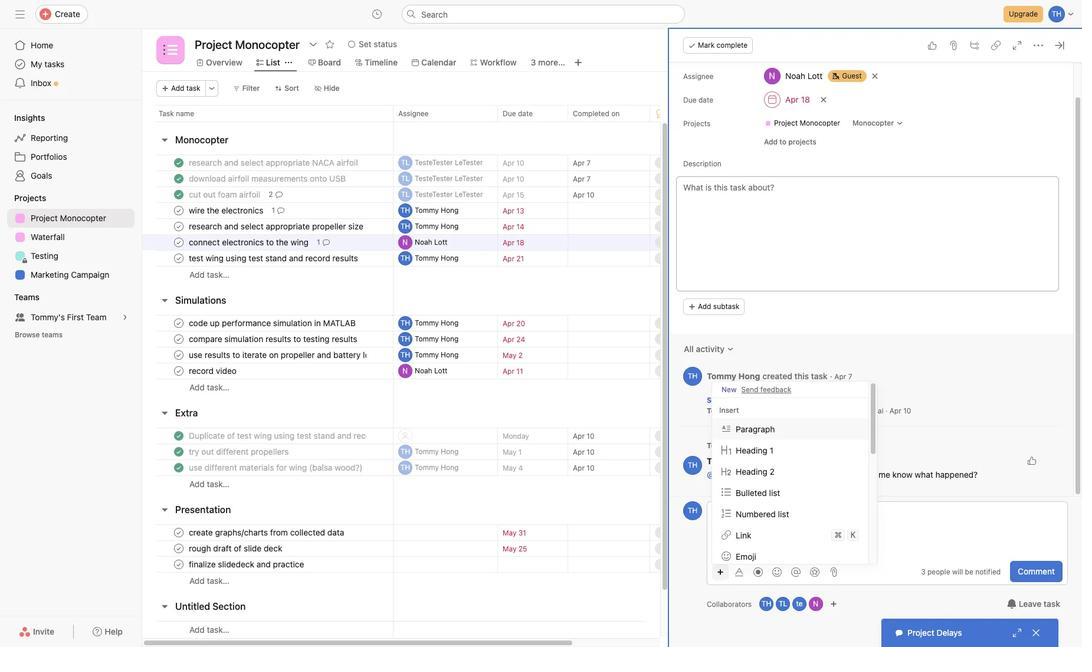 Task type: describe. For each thing, give the bounding box(es) containing it.
timeline link
[[355, 56, 398, 69]]

11
[[517, 367, 523, 376]]

add subtask image
[[970, 41, 980, 50]]

clear due date image
[[820, 96, 827, 103]]

may for may 25
[[503, 545, 517, 553]]

add task
[[171, 84, 200, 93]]

subtask
[[714, 302, 740, 311]]

completion date for compare simulation results to testing results cell
[[568, 331, 650, 348]]

apr 18 inside 'dropdown button'
[[786, 94, 810, 104]]

now
[[784, 457, 797, 466]]

add inside button
[[698, 302, 712, 311]]

send
[[742, 385, 759, 394]]

you
[[770, 470, 784, 480]]

portfolios
[[31, 152, 67, 162]]

projects button
[[0, 192, 46, 204]]

completion date for finalize slidedeck and practice cell
[[568, 557, 650, 573]]

created
[[763, 371, 793, 381]]

upgrade for create graphs/charts from collected data cell the upgrade button
[[669, 528, 698, 537]]

upgrade for the upgrade button related to record video cell
[[669, 367, 698, 375]]

10 inside row
[[587, 190, 595, 199]]

tl button
[[776, 597, 790, 612]]

apr 21
[[503, 254, 524, 263]]

record video text field
[[187, 365, 240, 377]]

calendar
[[421, 57, 457, 67]]

upgrade for the upgrade button associated with cut out foam airfoil cell
[[669, 190, 698, 199]]

insights
[[14, 113, 45, 123]]

2 for heading 2
[[770, 466, 775, 477]]

be
[[965, 568, 974, 577]]

0 horizontal spatial this
[[795, 371, 809, 381]]

completed checkbox for apr 13
[[172, 204, 186, 218]]

tommy hong for may 4
[[415, 463, 459, 472]]

may for may 31
[[503, 529, 517, 537]]

tommy hong for apr 14
[[415, 222, 459, 231]]

project monocopter link inside 'connect electronics to the wing' dialog
[[760, 117, 845, 129]]

completed checkbox for apr 24
[[172, 332, 186, 346]]

completed image for apr 11
[[172, 364, 186, 378]]

1 inside wire the electronics cell
[[272, 206, 275, 215]]

1 add task… row from the top
[[142, 266, 764, 283]]

add up task name
[[171, 84, 184, 93]]

updates
[[768, 396, 797, 405]]

show 6 previous updates
[[707, 396, 797, 405]]

apr 20
[[503, 319, 525, 328]]

apr 7 for the upgrade button for download airfoil measurements onto usb cell
[[573, 174, 591, 183]]

due for completed on
[[503, 109, 516, 118]]

first
[[67, 312, 84, 322]]

collapse task list for this section image for untitled section
[[160, 602, 169, 612]]

upgrade for the upgrade button for research and select appropriate naca airfoil cell
[[669, 158, 698, 167]]

upgrade button for rough draft of slide deck cell
[[658, 543, 698, 555]]

waterfall link
[[7, 228, 135, 247]]

project monocopter link inside the projects 'element'
[[7, 209, 135, 228]]

more actions for this task image
[[1034, 41, 1044, 50]]

completed checkbox for may 2
[[172, 348, 186, 362]]

add task… button for first add task… row
[[189, 268, 230, 281]]

marketing campaign
[[31, 270, 109, 280]]

noah inside dropdown button
[[786, 71, 806, 81]]

rough draft of slide deck text field
[[187, 543, 286, 555]]

try out different propellers text field
[[187, 446, 293, 458]]

formatting image
[[735, 568, 744, 577]]

use results to iterate on propeller and battery location cell
[[142, 347, 394, 364]]

bulleted
[[736, 488, 767, 498]]

add task… inside header extra tree grid
[[189, 479, 230, 489]]

follow
[[786, 470, 809, 480]]

research and select appropriate naca airfoil cell
[[142, 155, 394, 171]]

due for projects
[[684, 96, 697, 104]]

completed on
[[573, 109, 620, 118]]

testdummy@adept.ai
[[813, 407, 884, 416]]

home link
[[7, 36, 135, 55]]

testetester for research and select appropriate naca airfoil cell
[[415, 158, 453, 167]]

upgrade for connect electronics to the wing cell's the upgrade button
[[669, 238, 698, 247]]

completed image for 18
[[172, 236, 186, 250]]

appreciations image
[[810, 568, 820, 577]]

header monocopter tree grid
[[142, 155, 764, 283]]

paragraph
[[736, 424, 775, 434]]

set
[[359, 39, 372, 49]]

upgrade button for finalize slidedeck and practice cell
[[658, 559, 698, 571]]

completed checkbox for 20
[[172, 316, 186, 331]]

noah for apr 11
[[415, 367, 432, 375]]

activity
[[696, 344, 725, 354]]

upgrade button for try out different propellers cell
[[658, 446, 698, 458]]

remove assignee image
[[872, 73, 879, 80]]

completed image for apr 15
[[172, 188, 186, 202]]

project delays
[[908, 628, 962, 638]]

see details, tommy's first team image
[[122, 314, 129, 321]]

task… inside the header monocopter tree grid
[[207, 269, 230, 279]]

add subtask button
[[684, 299, 745, 315]]

tommy's first team
[[31, 312, 107, 322]]

tommy hong for apr 24
[[415, 335, 459, 344]]

tommy hong created this task · apr 7
[[707, 371, 853, 381]]

may 1
[[503, 448, 522, 457]]

tommy hong link for tommy hong assigned to
[[707, 442, 754, 450]]

tl for research and select appropriate naca airfoil cell
[[401, 158, 410, 167]]

upgrade for the upgrade button for wire the electronics cell on the left of the page
[[669, 206, 698, 215]]

use different materials for wing (balsa wood?) text field
[[187, 462, 366, 474]]

2 add task… row from the top
[[142, 379, 764, 395]]

history image
[[372, 9, 382, 19]]

home
[[31, 40, 53, 50]]

apr 18 inside the header monocopter tree grid
[[503, 238, 525, 247]]

upgrade for test wing using test stand and record results cell's the upgrade button
[[669, 254, 698, 263]]

add inside header extra tree grid
[[189, 479, 205, 489]]

completion date for use results to iterate on propeller and battery location cell
[[568, 347, 650, 364]]

heading for heading 2
[[736, 466, 768, 477]]

apr 15
[[503, 190, 524, 199]]

testetester letester for research and select appropriate naca airfoil cell
[[415, 158, 483, 167]]

tommy's first team link
[[7, 308, 135, 327]]

sort
[[285, 84, 299, 93]]

3 add task… row from the top
[[142, 476, 764, 492]]

completed checkbox for 15
[[172, 188, 186, 202]]

tommy's
[[31, 312, 65, 322]]

completed image for 24
[[172, 332, 186, 346]]

attach a file or paste an image image
[[829, 568, 839, 577]]

completed image for apr 14
[[172, 220, 186, 234]]

leave
[[1019, 599, 1042, 609]]

comment button
[[1011, 561, 1063, 583]]

upgrade for the upgrade button for download airfoil measurements onto usb cell
[[669, 174, 698, 183]]

18 inside 'dropdown button'
[[801, 94, 810, 104]]

add inside header presentation tree grid
[[189, 576, 205, 586]]

testing link
[[7, 247, 135, 266]]

board
[[318, 57, 341, 67]]

add task… inside the header monocopter tree grid
[[189, 269, 230, 279]]

bulleted list link
[[712, 482, 869, 503]]

assigned
[[756, 442, 786, 450]]

upgrade button for test wing using test stand and record results cell
[[658, 253, 698, 264]]

completed image for may 1
[[172, 445, 186, 459]]

4 add task… row from the top
[[142, 573, 764, 589]]

completed image for 21
[[172, 251, 186, 266]]

collapse task list for this section image for simulations
[[160, 296, 169, 305]]

add inside the header monocopter tree grid
[[189, 269, 205, 279]]

1 up just
[[770, 445, 774, 455]]

main content inside 'connect electronics to the wing' dialog
[[669, 27, 1074, 496]]

1 inside header extra tree grid
[[519, 448, 522, 457]]

attachments: add a file to this task, connect electronics to the wing image
[[949, 41, 959, 50]]

task… inside header presentation tree grid
[[207, 576, 230, 586]]

add subtask
[[698, 302, 740, 311]]

letester for research and select appropriate naca airfoil cell
[[455, 158, 483, 167]]

upgrade for duplicate of test wing using test stand and record results cell's the upgrade button
[[669, 431, 698, 440]]

new
[[722, 385, 737, 394]]

full screen image
[[1013, 41, 1022, 50]]

tommy hong link for ·
[[707, 407, 754, 416]]

completed checkbox for apr 10
[[172, 172, 186, 186]]

completion date for research and select appropriate propeller size cell
[[568, 218, 650, 235]]

heading 1
[[736, 445, 774, 455]]

use results to iterate on propeller and battery location text field
[[187, 349, 367, 361]]

copy task link image
[[992, 41, 1001, 50]]

filter button
[[228, 80, 265, 97]]

completed image inside finalize slidedeck and practice cell
[[172, 558, 186, 572]]

tommy hong for apr 13
[[415, 206, 459, 215]]

tommy hong for apr 21
[[415, 254, 459, 263]]

collaborators
[[707, 600, 752, 609]]

letester for cut out foam airfoil cell
[[455, 190, 483, 199]]

noah for apr 18
[[415, 238, 432, 247]]

teams element
[[0, 287, 142, 346]]

upgrade for compare simulation results to testing results cell the upgrade button
[[669, 335, 698, 344]]

apr 7 for the upgrade button for research and select appropriate naca airfoil cell
[[573, 158, 591, 167]]

close details image
[[1055, 41, 1065, 50]]

0 vertical spatial ·
[[830, 371, 833, 381]]

hide button
[[309, 80, 345, 97]]

apr 14
[[503, 222, 525, 231]]

my
[[31, 59, 42, 69]]

monocopter button
[[175, 129, 229, 151]]

testetester letester for download airfoil measurements onto usb cell
[[415, 174, 483, 183]]

and
[[851, 470, 865, 480]]

add task… button for second add task… row from the top of the page
[[189, 381, 230, 394]]

on inside row
[[612, 109, 620, 118]]

numbered
[[736, 509, 776, 519]]

upgrade button for compare simulation results to testing results cell
[[658, 334, 698, 345]]

happened?
[[936, 470, 978, 480]]

upgrade button for create graphs/charts from collected data cell
[[658, 527, 698, 539]]

tommy hong for may 1
[[415, 447, 459, 456]]

numbered list link
[[712, 503, 869, 525]]

cut out foam airfoil cell
[[142, 187, 394, 203]]

row containing nl
[[142, 363, 764, 380]]

send feedback link
[[742, 385, 792, 395]]

project inside 'element'
[[31, 213, 58, 223]]

try out different propellers cell
[[142, 444, 394, 460]]

show options image
[[309, 40, 318, 49]]

upgrade for the upgrade button corresponding to rough draft of slide deck cell
[[669, 544, 698, 553]]

assignee for projects
[[684, 72, 714, 81]]

show
[[707, 396, 727, 405]]

create graphs/charts from collected data cell
[[142, 525, 394, 541]]

tl for download airfoil measurements onto usb cell
[[401, 174, 410, 183]]

reporting link
[[7, 129, 135, 148]]

create graphs/charts from collected data text field
[[187, 527, 348, 539]]

3 more… button
[[531, 56, 565, 69]]

rough draft of slide deck cell
[[142, 541, 394, 557]]

inbox link
[[7, 74, 135, 93]]

3 for 3 people will be notified
[[921, 568, 926, 577]]

header extra tree grid
[[142, 428, 764, 492]]

0 likes. click to like this task image
[[928, 41, 937, 50]]

monday
[[503, 432, 529, 441]]

apr 24
[[503, 335, 525, 344]]

wire the electronics text field
[[187, 205, 267, 217]]

compare simulation results to testing results text field
[[187, 334, 361, 345]]

all activity button
[[676, 339, 742, 360]]

compare simulation results to testing results cell
[[142, 331, 394, 348]]

extra
[[175, 408, 198, 418]]

presentation
[[175, 505, 231, 515]]

21
[[517, 254, 524, 263]]

numbered list
[[736, 509, 789, 519]]

my tasks link
[[7, 55, 135, 74]]

project inside 'connect electronics to the wing' dialog
[[774, 119, 798, 127]]

timeline
[[365, 57, 398, 67]]

teams
[[42, 331, 63, 339]]

just now
[[767, 457, 797, 466]]

Search tasks, projects, and more text field
[[402, 5, 685, 24]]

tommy hong link for tommy hong created this task · apr 7
[[707, 371, 761, 381]]

team
[[86, 312, 107, 322]]

create button
[[35, 5, 88, 24]]

add inside header simulations tree grid
[[189, 382, 205, 392]]

2 inside 2 button
[[269, 190, 273, 199]]

25
[[519, 545, 527, 553]]

test wing using test stand and record results cell
[[142, 250, 394, 267]]

apr 10 for monday
[[573, 432, 595, 441]]

upgrade row
[[142, 557, 764, 573]]

testetester for download airfoil measurements onto usb cell
[[415, 174, 453, 183]]

18 inside the header monocopter tree grid
[[517, 238, 525, 247]]

help
[[105, 627, 123, 637]]



Task type: locate. For each thing, give the bounding box(es) containing it.
add task… down the untitled section button
[[189, 625, 230, 635]]

2 completed checkbox from the top
[[172, 188, 186, 202]]

0 likes. click to like this task image
[[1028, 456, 1037, 466]]

0 vertical spatial letester
[[455, 158, 483, 167]]

completed checkbox for apr 18
[[172, 236, 186, 250]]

completed image inside compare simulation results to testing results cell
[[172, 332, 186, 346]]

task… down the untitled section button
[[207, 625, 230, 635]]

tasks
[[44, 59, 65, 69]]

completed checkbox for apr 14
[[172, 220, 186, 234]]

th
[[401, 206, 410, 215], [401, 222, 410, 231], [401, 254, 410, 263], [401, 319, 410, 328], [401, 335, 410, 344], [401, 351, 410, 359], [688, 372, 698, 381], [401, 447, 410, 456], [688, 461, 698, 470], [401, 463, 410, 472], [688, 506, 698, 515], [762, 600, 772, 609]]

3 left more…
[[531, 57, 536, 67]]

upgrade for the upgrade button corresponding to try out different propellers cell
[[669, 447, 698, 456]]

may left 31
[[503, 529, 517, 537]]

completed checkbox for 10
[[172, 156, 186, 170]]

completion date for create graphs/charts from collected data cell
[[568, 525, 650, 541]]

add task… button up simulations
[[189, 268, 230, 281]]

2 inside header simulations tree grid
[[519, 351, 523, 360]]

may left 25
[[503, 545, 517, 553]]

section
[[213, 601, 246, 612]]

tl
[[401, 158, 410, 167], [401, 174, 410, 183], [401, 190, 410, 199], [779, 600, 788, 609]]

list image
[[164, 43, 178, 57]]

0 vertical spatial heading
[[736, 445, 768, 455]]

completed checkbox inside rough draft of slide deck cell
[[172, 542, 186, 556]]

3 inside 'connect electronics to the wing' dialog
[[921, 568, 926, 577]]

completed image inside use different materials for wing (balsa wood?) cell
[[172, 461, 186, 475]]

previous
[[735, 396, 766, 405]]

2 vertical spatial testetester
[[415, 190, 453, 199]]

lott inside row
[[434, 367, 448, 375]]

upgrade for the upgrade button corresponding to use different materials for wing (balsa wood?) cell
[[669, 463, 698, 472]]

4
[[519, 464, 523, 473]]

5 completed checkbox from the top
[[172, 429, 186, 443]]

1 horizontal spatial project monocopter
[[774, 119, 841, 127]]

1 horizontal spatial 2
[[519, 351, 523, 360]]

0 vertical spatial 1 button
[[269, 205, 287, 217]]

2 apr 7 from the top
[[573, 174, 591, 183]]

1 horizontal spatial task
[[811, 371, 828, 381]]

task… up untitled section
[[207, 576, 230, 586]]

completed checkbox inside download airfoil measurements onto usb cell
[[172, 172, 186, 186]]

insert
[[720, 406, 739, 415]]

18 left clear due date icon
[[801, 94, 810, 104]]

2 inside heading 2 link
[[770, 466, 775, 477]]

row containing assignee
[[142, 105, 764, 127]]

on inside dialog
[[823, 470, 832, 480]]

apr 7 down completed
[[573, 158, 591, 167]]

add task… button up untitled section
[[189, 575, 230, 588]]

use different materials for wing (balsa wood?) cell
[[142, 460, 394, 476]]

0 vertical spatial project
[[774, 119, 798, 127]]

heading up heading 2
[[736, 445, 768, 455]]

0 vertical spatial assignee
[[684, 72, 714, 81]]

0 horizontal spatial projects
[[14, 193, 46, 203]]

tommy
[[415, 206, 439, 215], [415, 222, 439, 231], [415, 254, 439, 263], [415, 319, 439, 328], [415, 335, 439, 344], [415, 351, 439, 359], [707, 371, 737, 381], [707, 407, 733, 416], [707, 442, 733, 450], [415, 447, 439, 456], [707, 456, 737, 466], [415, 463, 439, 472]]

5 completed image from the top
[[172, 364, 186, 378]]

2 down '24'
[[519, 351, 523, 360]]

1 vertical spatial 18
[[517, 238, 525, 247]]

task inside add task button
[[186, 84, 200, 93]]

row containing 2
[[142, 187, 764, 203]]

list down you
[[769, 488, 781, 498]]

letester
[[455, 158, 483, 167], [455, 174, 483, 183], [455, 190, 483, 199]]

assignee inside row
[[398, 109, 429, 118]]

task name
[[159, 109, 194, 118]]

0 vertical spatial 3
[[531, 57, 536, 67]]

1 heading from the top
[[736, 445, 768, 455]]

1 completed checkbox from the top
[[172, 156, 186, 170]]

1 vertical spatial collapse task list for this section image
[[160, 602, 169, 612]]

1 vertical spatial apr 18
[[503, 238, 525, 247]]

due date down workflow
[[503, 109, 533, 118]]

upgrade for use results to iterate on propeller and battery location cell the upgrade button
[[669, 351, 698, 359]]

completion date for test wing using test stand and record results cell
[[568, 250, 650, 267]]

3 for 3 more…
[[531, 57, 536, 67]]

0 horizontal spatial ·
[[830, 371, 833, 381]]

1 vertical spatial collapse task list for this section image
[[160, 296, 169, 305]]

toolbar inside 'connect electronics to the wing' dialog
[[712, 563, 842, 581]]

0 vertical spatial to
[[780, 138, 787, 146]]

due inside 'connect electronics to the wing' dialog
[[684, 96, 697, 104]]

0 vertical spatial apr 18
[[786, 94, 810, 104]]

task… up presentation
[[207, 479, 230, 489]]

add up presentation
[[189, 479, 205, 489]]

date for completed on
[[518, 109, 533, 118]]

2 heading from the top
[[736, 466, 768, 477]]

monocopter down clear due date icon
[[800, 119, 841, 127]]

0 horizontal spatial 2
[[269, 190, 273, 199]]

date inside 'connect electronics to the wing' dialog
[[699, 96, 714, 104]]

0 vertical spatial list
[[769, 488, 781, 498]]

2 completed image from the top
[[172, 204, 186, 218]]

0 vertical spatial noah
[[786, 71, 806, 81]]

apr
[[786, 94, 799, 104], [503, 158, 515, 167], [573, 158, 585, 167], [503, 174, 515, 183], [573, 174, 585, 183], [503, 190, 515, 199], [573, 190, 585, 199], [503, 206, 515, 215], [503, 222, 515, 231], [503, 238, 515, 247], [503, 254, 515, 263], [503, 319, 515, 328], [503, 335, 515, 344], [503, 367, 515, 376], [835, 372, 847, 381], [890, 407, 902, 416], [573, 432, 585, 441], [573, 448, 585, 457], [573, 464, 585, 473]]

@noah lott link
[[707, 470, 752, 480]]

3 task… from the top
[[207, 479, 230, 489]]

18 down 14
[[517, 238, 525, 247]]

5 add task… row from the top
[[142, 622, 764, 644]]

1 vertical spatial date
[[518, 109, 533, 118]]

emoji
[[736, 551, 757, 562]]

completed image for apr 20
[[172, 316, 186, 331]]

1 vertical spatial nl
[[401, 367, 410, 375]]

completed image for 4
[[172, 461, 186, 475]]

10 completed checkbox from the top
[[172, 558, 186, 572]]

what
[[915, 470, 934, 480]]

th button
[[684, 367, 702, 386], [684, 456, 702, 475], [684, 502, 702, 521], [760, 597, 774, 612]]

1 vertical spatial 2
[[519, 351, 523, 360]]

apr inside 'tommy hong created this task · apr 7'
[[835, 372, 847, 381]]

browse teams button
[[9, 327, 68, 344]]

7
[[587, 158, 591, 167], [587, 174, 591, 183], [849, 372, 853, 381]]

7 completed checkbox from the top
[[172, 348, 186, 362]]

0 horizontal spatial project
[[31, 213, 58, 223]]

4 may from the top
[[503, 529, 517, 537]]

4 completed checkbox from the top
[[172, 236, 186, 250]]

row
[[142, 105, 764, 127], [156, 121, 749, 122], [142, 155, 764, 171], [142, 171, 764, 187], [142, 187, 764, 203], [142, 202, 764, 219], [142, 218, 764, 235], [142, 234, 764, 251], [142, 250, 764, 267], [142, 315, 764, 332], [142, 331, 764, 348], [142, 347, 764, 364], [142, 363, 764, 380], [142, 428, 764, 444], [142, 444, 764, 460], [142, 460, 764, 476], [142, 525, 764, 541], [142, 541, 764, 557]]

to
[[780, 138, 787, 146], [787, 442, 794, 450]]

emoji image
[[773, 568, 782, 577]]

1 tommy hong link from the top
[[707, 371, 761, 381]]

0 horizontal spatial 3
[[531, 57, 536, 67]]

add task… inside header simulations tree grid
[[189, 382, 230, 392]]

6 completed checkbox from the top
[[172, 445, 186, 459]]

completed checkbox inside use different materials for wing (balsa wood?) cell
[[172, 461, 186, 475]]

add task… button down the untitled section button
[[189, 624, 230, 637]]

2 collapse task list for this section image from the top
[[160, 602, 169, 612]]

may for may 4
[[503, 464, 517, 473]]

0 vertical spatial 2
[[269, 190, 273, 199]]

more…
[[538, 57, 565, 67]]

0 horizontal spatial due date
[[503, 109, 533, 118]]

1 horizontal spatial ·
[[886, 407, 888, 416]]

assignee down the mark
[[684, 72, 714, 81]]

add task… inside header presentation tree grid
[[189, 576, 230, 586]]

collapse task list for this section image left presentation
[[160, 505, 169, 515]]

test wing using test stand and record results text field
[[187, 253, 362, 264]]

connect electronics to the wing cell
[[142, 234, 394, 251]]

0 horizontal spatial date
[[518, 109, 533, 118]]

5 add task… button from the top
[[189, 624, 230, 637]]

testetester letester for cut out foam airfoil cell
[[415, 190, 483, 199]]

2 may from the top
[[503, 448, 517, 457]]

link
[[736, 530, 752, 540]]

tl inside row
[[401, 190, 410, 199]]

8 completed checkbox from the top
[[172, 461, 186, 475]]

header presentation tree grid
[[142, 525, 764, 589]]

0 vertical spatial nl
[[401, 238, 410, 247]]

mark
[[698, 41, 715, 50]]

2 vertical spatial 7
[[849, 372, 853, 381]]

1 completed image from the top
[[172, 156, 186, 170]]

project up waterfall
[[31, 213, 58, 223]]

testing
[[31, 251, 58, 261]]

1 collapse task list for this section image from the top
[[160, 505, 169, 515]]

2 letester from the top
[[455, 174, 483, 183]]

add down untitled
[[189, 625, 205, 635]]

project monocopter link up projects
[[760, 117, 845, 129]]

monocopter down name
[[175, 135, 229, 145]]

Completed checkbox
[[172, 156, 186, 170], [172, 188, 186, 202], [172, 316, 186, 331], [172, 364, 186, 378], [172, 429, 186, 443], [172, 445, 186, 459], [172, 542, 186, 556]]

completed image inside research and select appropriate propeller size cell
[[172, 220, 186, 234]]

1 completed image from the top
[[172, 172, 186, 186]]

add task… button inside header extra tree grid
[[189, 478, 230, 491]]

5 may from the top
[[503, 545, 517, 553]]

1 vertical spatial noah lott
[[415, 238, 448, 247]]

0 vertical spatial date
[[699, 96, 714, 104]]

1 button for th
[[269, 205, 287, 217]]

completion date for record video cell
[[568, 363, 650, 380]]

1 may from the top
[[503, 351, 517, 360]]

1 vertical spatial due date
[[503, 109, 533, 118]]

apr 10 for apr 15
[[573, 190, 595, 199]]

project monocopter link
[[760, 117, 845, 129], [7, 209, 135, 228]]

task right the "leave"
[[1044, 599, 1061, 609]]

1 horizontal spatial project monocopter link
[[760, 117, 845, 129]]

3 completed checkbox from the top
[[172, 316, 186, 331]]

1 vertical spatial project monocopter link
[[7, 209, 135, 228]]

0 vertical spatial project monocopter
[[774, 119, 841, 127]]

heading for heading 1
[[736, 445, 768, 455]]

2 completed image from the top
[[172, 188, 186, 202]]

1 horizontal spatial this
[[835, 470, 848, 480]]

bulleted list
[[736, 488, 781, 498]]

completion date for rough draft of slide deck cell
[[568, 541, 650, 557]]

noah lott for apr 18
[[415, 238, 448, 247]]

connect electronics to the wing text field
[[187, 237, 312, 249]]

projects
[[789, 138, 817, 146]]

0 vertical spatial on
[[612, 109, 620, 118]]

invite
[[33, 627, 54, 637]]

1 vertical spatial 3
[[921, 568, 926, 577]]

date down "3 more…" 'popup button'
[[518, 109, 533, 118]]

upgrade button for duplicate of test wing using test stand and record results cell
[[658, 430, 698, 442]]

projects down goals
[[14, 193, 46, 203]]

1 vertical spatial projects
[[14, 193, 46, 203]]

lott inside noah lott dropdown button
[[808, 71, 823, 81]]

inbox
[[31, 78, 51, 88]]

completed checkbox for may 4
[[172, 461, 186, 475]]

close image
[[1032, 629, 1041, 638]]

1 vertical spatial this
[[835, 470, 848, 480]]

may 2
[[503, 351, 523, 360]]

date inside row
[[518, 109, 533, 118]]

add left projects
[[764, 138, 778, 146]]

⌘
[[835, 530, 842, 540]]

te
[[797, 600, 803, 609]]

comment
[[1018, 567, 1055, 577]]

2 tommy hong link from the top
[[707, 407, 754, 416]]

due date down the mark
[[684, 96, 714, 104]]

0 vertical spatial due date
[[684, 96, 714, 104]]

may up apr 11 on the bottom left of the page
[[503, 351, 517, 360]]

· up testdummy@adept.ai
[[830, 371, 833, 381]]

apr 10 inside row
[[573, 190, 595, 199]]

8 completed image from the top
[[172, 542, 186, 556]]

@noah lott can you follow up on this and let me know what happened?
[[707, 470, 978, 480]]

lott inside the header monocopter tree grid
[[434, 238, 448, 247]]

letester inside row
[[455, 190, 483, 199]]

know
[[893, 470, 913, 480]]

31
[[519, 529, 526, 537]]

2 for may 2
[[519, 351, 523, 360]]

1 horizontal spatial apr 18
[[786, 94, 810, 104]]

3 people will be notified
[[921, 568, 1001, 577]]

0 vertical spatial projects
[[684, 119, 711, 128]]

5 task… from the top
[[207, 625, 230, 635]]

3 collapse task list for this section image from the top
[[160, 408, 169, 418]]

7 up completion date for wire the electronics cell
[[587, 174, 591, 183]]

4 completed checkbox from the top
[[172, 364, 186, 378]]

marketing
[[31, 270, 69, 280]]

1 vertical spatial letester
[[455, 174, 483, 183]]

completed image for 10
[[172, 172, 186, 186]]

1 vertical spatial heading
[[736, 466, 768, 477]]

calendar link
[[412, 56, 457, 69]]

24
[[517, 335, 525, 344]]

monocopter inside popup button
[[853, 119, 894, 127]]

noah inside row
[[415, 367, 432, 375]]

1 apr 7 from the top
[[573, 158, 591, 167]]

completed image for 13
[[172, 204, 186, 218]]

completion date for code up performance simulation in matlab cell
[[568, 315, 650, 332]]

may
[[503, 351, 517, 360], [503, 448, 517, 457], [503, 464, 517, 473], [503, 529, 517, 537], [503, 545, 517, 553]]

2 horizontal spatial 2
[[770, 466, 775, 477]]

apr 10 for may 1
[[573, 448, 595, 457]]

1 add task… from the top
[[189, 269, 230, 279]]

0 horizontal spatial due
[[503, 109, 516, 118]]

tl inside button
[[779, 600, 788, 609]]

0 vertical spatial project monocopter link
[[760, 117, 845, 129]]

list for bulleted list
[[769, 488, 781, 498]]

wire the electronics cell
[[142, 202, 394, 219]]

1 testetester letester from the top
[[415, 158, 483, 167]]

completed checkbox inside record video cell
[[172, 364, 186, 378]]

Duplicate of test wing using test stand and record results text field
[[187, 430, 367, 442]]

untitled section button
[[175, 596, 246, 617]]

7 for the upgrade button for research and select appropriate naca airfoil cell
[[587, 158, 591, 167]]

hide sidebar image
[[15, 9, 25, 19]]

tommy hong for may 2
[[415, 351, 459, 359]]

1 vertical spatial project monocopter
[[31, 213, 106, 223]]

4 completed image from the top
[[172, 316, 186, 331]]

9 completed image from the top
[[172, 558, 186, 572]]

upgrade button for download airfoil measurements onto usb cell
[[658, 173, 698, 185]]

1 vertical spatial due
[[503, 109, 516, 118]]

te button
[[793, 597, 807, 612]]

add task… button down record video text field
[[189, 381, 230, 394]]

0 vertical spatial noah lott
[[786, 71, 823, 81]]

collapse task list for this section image for extra
[[160, 408, 169, 418]]

0 vertical spatial testetester
[[415, 158, 453, 167]]

add task… button inside header simulations tree grid
[[189, 381, 230, 394]]

completed checkbox for apr 21
[[172, 251, 186, 266]]

0 vertical spatial 7
[[587, 158, 591, 167]]

1 vertical spatial ·
[[886, 407, 888, 416]]

completed checkbox inside use results to iterate on propeller and battery location cell
[[172, 348, 186, 362]]

1 add task… button from the top
[[189, 268, 230, 281]]

completed checkbox for 1
[[172, 445, 186, 459]]

0 horizontal spatial to
[[780, 138, 787, 146]]

apr 7 up completion date for wire the electronics cell
[[573, 174, 591, 183]]

upgrade
[[1009, 9, 1038, 18], [669, 158, 698, 167], [669, 174, 698, 183], [669, 190, 698, 199], [669, 206, 698, 215], [669, 222, 698, 231], [669, 238, 698, 247], [669, 254, 698, 263], [669, 319, 698, 328], [669, 335, 698, 344], [669, 351, 698, 359], [669, 367, 698, 375], [669, 431, 698, 440], [669, 447, 698, 456], [669, 463, 698, 472], [669, 528, 698, 537], [669, 544, 698, 553], [669, 560, 698, 569]]

expand project delays image
[[1013, 629, 1022, 638]]

0 vertical spatial collapse task list for this section image
[[160, 135, 169, 145]]

finalize slidedeck and practice text field
[[187, 559, 308, 571]]

1 horizontal spatial to
[[787, 442, 794, 450]]

to up the 'now'
[[787, 442, 794, 450]]

2 button
[[266, 189, 285, 201]]

20
[[517, 319, 525, 328]]

completion date for wire the electronics cell
[[568, 202, 650, 219]]

projects up description at the top of the page
[[684, 119, 711, 128]]

· down 'show 6 previous updates' button
[[886, 407, 888, 416]]

let
[[867, 470, 877, 480]]

due inside row
[[503, 109, 516, 118]]

upgrade button for wire the electronics cell on the left of the page
[[658, 205, 698, 217]]

date for projects
[[699, 96, 714, 104]]

2 task… from the top
[[207, 382, 230, 392]]

3 tommy hong link from the top
[[707, 442, 754, 450]]

1 button down research and select appropriate propeller size "text field"
[[315, 237, 332, 249]]

list down bulleted list link
[[778, 509, 789, 519]]

k
[[851, 531, 856, 540]]

noah lott inside the header monocopter tree grid
[[415, 238, 448, 247]]

0 horizontal spatial project monocopter
[[31, 213, 106, 223]]

7 inside 'tommy hong created this task · apr 7'
[[849, 372, 853, 381]]

1 horizontal spatial due date
[[684, 96, 714, 104]]

3 completed checkbox from the top
[[172, 220, 186, 234]]

10 inside 'connect electronics to the wing' dialog
[[904, 407, 912, 416]]

apr 10 for may 4
[[573, 464, 595, 473]]

create
[[55, 9, 80, 19]]

task right created
[[811, 371, 828, 381]]

completed image inside cut out foam airfoil cell
[[172, 188, 186, 202]]

completed image for apr 10
[[172, 156, 186, 170]]

1 button for nl
[[315, 237, 332, 249]]

0 horizontal spatial assignee
[[398, 109, 429, 118]]

1 horizontal spatial project
[[774, 119, 798, 127]]

completed checkbox for 11
[[172, 364, 186, 378]]

feedback
[[761, 385, 792, 394]]

completed image inside record video cell
[[172, 364, 186, 378]]

7 completed image from the top
[[172, 429, 186, 443]]

1 inside connect electronics to the wing cell
[[317, 238, 320, 247]]

task for add task
[[186, 84, 200, 93]]

completed image inside research and select appropriate naca airfoil cell
[[172, 156, 186, 170]]

monocopter up waterfall link
[[60, 213, 106, 223]]

all activity
[[684, 344, 725, 354]]

0 vertical spatial task
[[186, 84, 200, 93]]

2 add task… from the top
[[189, 382, 230, 392]]

download airfoil measurements onto usb cell
[[142, 171, 394, 187]]

1 testetester from the top
[[415, 158, 453, 167]]

letester for download airfoil measurements onto usb cell
[[455, 174, 483, 183]]

7 down completed
[[587, 158, 591, 167]]

apr inside 'dropdown button'
[[786, 94, 799, 104]]

completed image inside download airfoil measurements onto usb cell
[[172, 172, 186, 186]]

monocopter down 'remove assignee' icon
[[853, 119, 894, 127]]

global element
[[0, 29, 142, 100]]

description
[[684, 159, 722, 168]]

paragraph link
[[712, 418, 869, 440]]

add task… button up presentation
[[189, 478, 230, 491]]

upgrade button for use results to iterate on propeller and battery location cell
[[658, 349, 698, 361]]

main content containing noah lott
[[669, 27, 1074, 496]]

1 collapse task list for this section image from the top
[[160, 135, 169, 145]]

completed checkbox for 25
[[172, 542, 186, 556]]

research and select appropriate NACA airfoil text field
[[187, 157, 362, 169]]

collapse task list for this section image for presentation
[[160, 505, 169, 515]]

upgrade inside upgrade row
[[669, 560, 698, 569]]

nl inside button
[[812, 600, 821, 609]]

project up add to projects at the top of page
[[774, 119, 798, 127]]

notified
[[976, 568, 1001, 577]]

2 testetester from the top
[[415, 174, 453, 183]]

noah lott inside row
[[415, 367, 448, 375]]

add up simulations
[[189, 269, 205, 279]]

7 for the upgrade button for download airfoil measurements onto usb cell
[[587, 174, 591, 183]]

on right up
[[823, 470, 832, 480]]

upgrade button for connect electronics to the wing cell
[[658, 237, 698, 249]]

completed checkbox inside research and select appropriate propeller size cell
[[172, 220, 186, 234]]

1 vertical spatial apr 7
[[573, 174, 591, 183]]

on right completed
[[612, 109, 620, 118]]

project monocopter up waterfall link
[[31, 213, 106, 223]]

projects element
[[0, 188, 142, 287]]

1 down research and select appropriate propeller size "text field"
[[317, 238, 320, 247]]

finalize slidedeck and practice cell
[[142, 557, 394, 573]]

6 completed image from the top
[[172, 445, 186, 459]]

sort button
[[270, 80, 304, 97]]

completed image inside code up performance simulation in matlab cell
[[172, 316, 186, 331]]

10
[[517, 158, 524, 167], [517, 174, 524, 183], [587, 190, 595, 199], [904, 407, 912, 416], [587, 432, 595, 441], [587, 448, 595, 457], [587, 464, 595, 473]]

assignee inside 'connect electronics to the wing' dialog
[[684, 72, 714, 81]]

add tab image
[[574, 58, 583, 67]]

completed image
[[172, 172, 186, 186], [172, 204, 186, 218], [172, 236, 186, 250], [172, 251, 186, 266], [172, 332, 186, 346], [172, 348, 186, 362], [172, 429, 186, 443], [172, 461, 186, 475]]

0 vertical spatial this
[[795, 371, 809, 381]]

this left and
[[835, 470, 848, 480]]

collapse task list for this section image down task
[[160, 135, 169, 145]]

completed checkbox inside try out different propellers cell
[[172, 445, 186, 459]]

task… inside header extra tree grid
[[207, 479, 230, 489]]

upgrade button for research and select appropriate naca airfoil cell
[[658, 157, 698, 169]]

completed checkbox for may 31
[[172, 526, 186, 540]]

7 up 'show 6 previous updates' button
[[849, 372, 853, 381]]

3 inside "3 more…" 'popup button'
[[531, 57, 536, 67]]

goals link
[[7, 166, 135, 185]]

completed checkbox inside cut out foam airfoil cell
[[172, 188, 186, 202]]

3 may from the top
[[503, 464, 517, 473]]

add task… button for fifth add task… row from the top of the page
[[189, 624, 230, 637]]

4 completed image from the top
[[172, 251, 186, 266]]

2 collapse task list for this section image from the top
[[160, 296, 169, 305]]

upgrade button inside upgrade row
[[658, 559, 698, 571]]

can
[[754, 470, 768, 480]]

monocopter inside the projects 'element'
[[60, 213, 106, 223]]

2 vertical spatial testetester letester
[[415, 190, 483, 199]]

1 vertical spatial task
[[811, 371, 828, 381]]

filter
[[242, 84, 260, 93]]

at mention image
[[792, 568, 801, 577]]

2 vertical spatial noah
[[415, 367, 432, 375]]

upgrade for code up performance simulation in matlab cell the upgrade button
[[669, 319, 698, 328]]

may for may 1
[[503, 448, 517, 457]]

insert an object image
[[717, 569, 724, 576]]

cut out foam airfoil text field
[[187, 189, 264, 201]]

tommy hong for apr 20
[[415, 319, 459, 328]]

add to projects button
[[759, 134, 822, 151]]

completed checkbox inside code up performance simulation in matlab cell
[[172, 316, 186, 331]]

collapse task list for this section image
[[160, 505, 169, 515], [160, 602, 169, 612]]

2 horizontal spatial task
[[1044, 599, 1061, 609]]

tab actions image
[[285, 59, 292, 66]]

task left more actions image
[[186, 84, 200, 93]]

add
[[171, 84, 184, 93], [764, 138, 778, 146], [189, 269, 205, 279], [698, 302, 712, 311], [189, 382, 205, 392], [189, 479, 205, 489], [189, 576, 205, 586], [189, 625, 205, 635]]

3 letester from the top
[[455, 190, 483, 199]]

5 add task… from the top
[[189, 625, 230, 635]]

add task… up untitled section
[[189, 576, 230, 586]]

task… down record video text field
[[207, 382, 230, 392]]

header simulations tree grid
[[142, 315, 764, 395]]

3 add task… from the top
[[189, 479, 230, 489]]

may 4
[[503, 464, 523, 473]]

completed checkbox inside test wing using test stand and record results cell
[[172, 251, 186, 266]]

projects inside 'connect electronics to the wing' dialog
[[684, 119, 711, 128]]

leave task button
[[1000, 594, 1068, 615]]

upgrade button for use different materials for wing (balsa wood?) cell
[[658, 462, 698, 474]]

extra button
[[175, 403, 198, 424]]

research and select appropriate propeller size cell
[[142, 218, 394, 235]]

Completed checkbox
[[172, 172, 186, 186], [172, 204, 186, 218], [172, 220, 186, 234], [172, 236, 186, 250], [172, 251, 186, 266], [172, 332, 186, 346], [172, 348, 186, 362], [172, 461, 186, 475], [172, 526, 186, 540], [172, 558, 186, 572]]

0 vertical spatial testetester letester
[[415, 158, 483, 167]]

1 completed checkbox from the top
[[172, 172, 186, 186]]

1 task… from the top
[[207, 269, 230, 279]]

3 testetester letester from the top
[[415, 190, 483, 199]]

tommy hong link
[[707, 371, 761, 381], [707, 407, 754, 416], [707, 442, 754, 450], [707, 456, 761, 466]]

completed image inside duplicate of test wing using test stand and record results cell
[[172, 429, 186, 443]]

completed checkbox inside compare simulation results to testing results cell
[[172, 332, 186, 346]]

0 horizontal spatial on
[[612, 109, 620, 118]]

1 button up research and select appropriate propeller size "text field"
[[269, 205, 287, 217]]

3 testetester from the top
[[415, 190, 453, 199]]

collapse task list for this section image
[[160, 135, 169, 145], [160, 296, 169, 305], [160, 408, 169, 418]]

1 horizontal spatial projects
[[684, 119, 711, 128]]

0 horizontal spatial task
[[186, 84, 200, 93]]

completed image inside connect electronics to the wing cell
[[172, 236, 186, 250]]

0 vertical spatial collapse task list for this section image
[[160, 505, 169, 515]]

add task… up simulations
[[189, 269, 230, 279]]

2 vertical spatial nl
[[812, 600, 821, 609]]

to inside button
[[780, 138, 787, 146]]

1 vertical spatial to
[[787, 442, 794, 450]]

record video cell
[[142, 363, 394, 380]]

portfolios link
[[7, 148, 135, 166]]

0 vertical spatial apr 7
[[573, 158, 591, 167]]

project monocopter inside the projects 'element'
[[31, 213, 106, 223]]

due date inside 'connect electronics to the wing' dialog
[[684, 96, 714, 104]]

2 vertical spatial noah lott
[[415, 367, 448, 375]]

completion date for connect electronics to the wing cell
[[568, 234, 650, 251]]

1 up 4
[[519, 448, 522, 457]]

6 completed image from the top
[[172, 348, 186, 362]]

1 vertical spatial assignee
[[398, 109, 429, 118]]

record a video image
[[754, 568, 763, 577]]

2 completed checkbox from the top
[[172, 204, 186, 218]]

2 vertical spatial 2
[[770, 466, 775, 477]]

to left projects
[[780, 138, 787, 146]]

1 button inside wire the electronics cell
[[269, 205, 287, 217]]

3 add task… button from the top
[[189, 478, 230, 491]]

4 add task… button from the top
[[189, 575, 230, 588]]

task… up simulations
[[207, 269, 230, 279]]

task inside the "leave task" button
[[1044, 599, 1061, 609]]

completed image inside use results to iterate on propeller and battery location cell
[[172, 348, 186, 362]]

completed checkbox inside research and select appropriate naca airfoil cell
[[172, 156, 186, 170]]

2 add task… button from the top
[[189, 381, 230, 394]]

may for may 2
[[503, 351, 517, 360]]

completed image for may 31
[[172, 526, 186, 540]]

may left 4
[[503, 464, 517, 473]]

collapse task list for this section image left untitled
[[160, 602, 169, 612]]

completed image inside try out different propellers cell
[[172, 445, 186, 459]]

apr 18 down noah lott dropdown button
[[786, 94, 810, 104]]

collapse task list for this section image for monocopter
[[160, 135, 169, 145]]

this right created
[[795, 371, 809, 381]]

1 horizontal spatial due
[[684, 96, 697, 104]]

projects inside dropdown button
[[14, 193, 46, 203]]

0 horizontal spatial 1 button
[[269, 205, 287, 217]]

may up may 4
[[503, 448, 517, 457]]

may inside header simulations tree grid
[[503, 351, 517, 360]]

1 vertical spatial list
[[778, 509, 789, 519]]

add to starred image
[[325, 40, 335, 49]]

1 horizontal spatial assignee
[[684, 72, 714, 81]]

assignee down calendar link at the top left of the page
[[398, 109, 429, 118]]

upgrade button for cut out foam airfoil cell
[[658, 189, 698, 201]]

testetester letester inside row
[[415, 190, 483, 199]]

upgrade for the upgrade button within the upgrade row
[[669, 560, 698, 569]]

insights element
[[0, 107, 142, 188]]

code up performance simulation in MATLAB text field
[[187, 318, 359, 329]]

set status button
[[343, 36, 403, 53]]

up
[[811, 470, 821, 480]]

2 down download airfoil measurements onto usb text field
[[269, 190, 273, 199]]

2 down just
[[770, 466, 775, 477]]

add left subtask
[[698, 302, 712, 311]]

completed checkbox inside finalize slidedeck and practice cell
[[172, 558, 186, 572]]

add task… down record video text field
[[189, 382, 230, 392]]

completed checkbox inside duplicate of test wing using test stand and record results cell
[[172, 429, 186, 443]]

1 horizontal spatial 3
[[921, 568, 926, 577]]

7 completed image from the top
[[172, 526, 186, 540]]

completed image inside rough draft of slide deck cell
[[172, 542, 186, 556]]

research and select appropriate propeller size text field
[[187, 221, 367, 233]]

4 tommy hong link from the top
[[707, 456, 761, 466]]

1 down 2 button
[[272, 206, 275, 215]]

task for leave task
[[1044, 599, 1061, 609]]

add down record video text field
[[189, 382, 205, 392]]

nl for apr 18
[[401, 238, 410, 247]]

noah lott inside dropdown button
[[786, 71, 823, 81]]

heading up the bulleted
[[736, 466, 768, 477]]

1 letester from the top
[[455, 158, 483, 167]]

3 completed image from the top
[[172, 236, 186, 250]]

1 vertical spatial 7
[[587, 174, 591, 183]]

@noah
[[707, 470, 735, 480]]

connect electronics to the wing dialog
[[669, 27, 1083, 648]]

9 completed checkbox from the top
[[172, 526, 186, 540]]

completed image inside wire the electronics cell
[[172, 204, 186, 218]]

completed image for may 25
[[172, 542, 186, 556]]

main content
[[669, 27, 1074, 496]]

date down the mark
[[699, 96, 714, 104]]

2 vertical spatial task
[[1044, 599, 1061, 609]]

2 vertical spatial letester
[[455, 190, 483, 199]]

None text field
[[192, 34, 303, 55]]

code up performance simulation in matlab cell
[[142, 315, 394, 332]]

7 completed checkbox from the top
[[172, 542, 186, 556]]

workflow link
[[471, 56, 517, 69]]

add task… button
[[189, 268, 230, 281], [189, 381, 230, 394], [189, 478, 230, 491], [189, 575, 230, 588], [189, 624, 230, 637]]

1 vertical spatial project
[[31, 213, 58, 223]]

download airfoil measurements onto USB text field
[[187, 173, 349, 185]]

completed image
[[172, 156, 186, 170], [172, 188, 186, 202], [172, 220, 186, 234], [172, 316, 186, 331], [172, 364, 186, 378], [172, 445, 186, 459], [172, 526, 186, 540], [172, 542, 186, 556], [172, 558, 186, 572]]

more actions image
[[208, 85, 215, 92]]

1 horizontal spatial 1 button
[[315, 237, 332, 249]]

1 vertical spatial on
[[823, 470, 832, 480]]

nl for apr 11
[[401, 367, 410, 375]]

completed image for 2
[[172, 348, 186, 362]]

3 left the people
[[921, 568, 926, 577]]

collapse task list for this section image left simulations
[[160, 296, 169, 305]]

projects
[[684, 119, 711, 128], [14, 193, 46, 203]]

marketing campaign link
[[7, 266, 135, 285]]

6 completed checkbox from the top
[[172, 332, 186, 346]]

task… inside header simulations tree grid
[[207, 382, 230, 392]]

toolbar
[[712, 563, 842, 581]]

4 task… from the top
[[207, 576, 230, 586]]

add or remove collaborators image
[[831, 601, 838, 608]]

add task… button for fourth add task… row from the top of the page
[[189, 575, 230, 588]]

1 vertical spatial noah
[[415, 238, 432, 247]]

list
[[266, 57, 280, 67]]

apr 18 down apr 14
[[503, 238, 525, 247]]

completed image inside create graphs/charts from collected data cell
[[172, 526, 186, 540]]

3 completed image from the top
[[172, 220, 186, 234]]

5 completed checkbox from the top
[[172, 251, 186, 266]]

add task… row
[[142, 266, 764, 283], [142, 379, 764, 395], [142, 476, 764, 492], [142, 573, 764, 589], [142, 622, 764, 644]]

collapse task list for this section image left extra button
[[160, 408, 169, 418]]

people
[[928, 568, 951, 577]]

add task… up presentation
[[189, 479, 230, 489]]

4 add task… from the top
[[189, 576, 230, 586]]

completed image inside test wing using test stand and record results cell
[[172, 251, 186, 266]]

1 horizontal spatial date
[[699, 96, 714, 104]]

nl inside row
[[401, 367, 410, 375]]

name
[[176, 109, 194, 118]]

project monocopter up projects
[[774, 119, 841, 127]]

duplicate of test wing using test stand and record results cell
[[142, 428, 394, 444]]

upgrade button for research and select appropriate propeller size cell
[[658, 221, 698, 233]]

5 completed image from the top
[[172, 332, 186, 346]]

tl for cut out foam airfoil cell
[[401, 190, 410, 199]]

list for numbered list
[[778, 509, 789, 519]]

testetester
[[415, 158, 453, 167], [415, 174, 453, 183], [415, 190, 453, 199]]

2 testetester letester from the top
[[415, 174, 483, 183]]

board link
[[309, 56, 341, 69]]

2 vertical spatial collapse task list for this section image
[[160, 408, 169, 418]]

0 horizontal spatial apr 18
[[503, 238, 525, 247]]

add up untitled
[[189, 576, 205, 586]]

0 vertical spatial 18
[[801, 94, 810, 104]]

project monocopter inside 'connect electronics to the wing' dialog
[[774, 119, 841, 127]]

project monocopter link up waterfall
[[7, 209, 135, 228]]

8 completed image from the top
[[172, 461, 186, 475]]

simulations button
[[175, 290, 226, 311]]

upgrade button for code up performance simulation in matlab cell
[[658, 318, 698, 329]]



Task type: vqa. For each thing, say whether or not it's contained in the screenshot.


